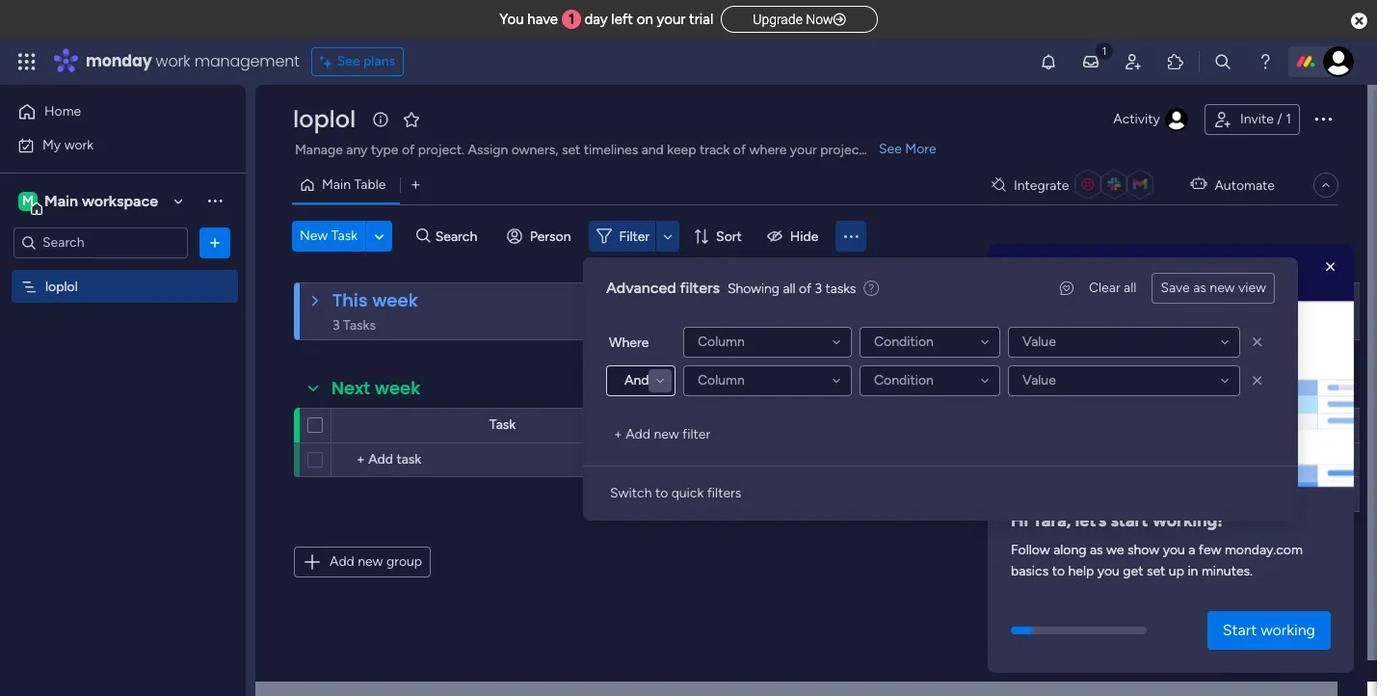 Task type: locate. For each thing, give the bounding box(es) containing it.
0 vertical spatial work
[[156, 50, 190, 72]]

few
[[1199, 542, 1222, 558]]

week right this on the top left
[[372, 288, 418, 312]]

2 remove sort image from the top
[[1248, 371, 1268, 390]]

of
[[402, 142, 415, 158], [734, 142, 746, 158], [799, 280, 812, 296]]

0 horizontal spatial set
[[562, 142, 581, 158]]

notifications image
[[1039, 52, 1059, 71]]

along
[[1054, 542, 1087, 558]]

as inside follow along as we show you a few monday.com basics to help you get set up in minutes.
[[1090, 542, 1103, 558]]

add right +
[[626, 426, 651, 442]]

1 horizontal spatial new
[[654, 426, 679, 442]]

loplol down search in workspace field
[[45, 278, 78, 295]]

0 vertical spatial condition
[[874, 334, 934, 350]]

0 horizontal spatial main
[[44, 191, 78, 210]]

m
[[22, 192, 34, 209]]

This week field
[[328, 288, 423, 313]]

set left up
[[1147, 563, 1166, 580]]

working
[[1261, 621, 1316, 639]]

0 horizontal spatial add
[[330, 553, 355, 570]]

1 vertical spatial value
[[1023, 372, 1056, 389]]

new
[[1210, 280, 1236, 296], [654, 426, 679, 442], [358, 553, 383, 570]]

column
[[698, 334, 745, 350], [698, 372, 745, 389]]

filter button
[[589, 221, 680, 252]]

of right type
[[402, 142, 415, 158]]

your
[[657, 11, 686, 28], [790, 142, 817, 158]]

add
[[626, 426, 651, 442], [330, 553, 355, 570]]

1 remove sort image from the top
[[1248, 333, 1268, 352]]

1 vertical spatial loplol
[[45, 278, 78, 295]]

sort
[[716, 228, 742, 244]]

1 left "day"
[[569, 11, 575, 28]]

0 vertical spatial you
[[1163, 542, 1186, 558]]

next
[[332, 376, 370, 400]]

dapulse rightstroke image
[[834, 13, 846, 27]]

0 horizontal spatial loplol
[[45, 278, 78, 295]]

all inside advanced filters showing all of 3 tasks
[[783, 280, 796, 296]]

working!
[[1153, 510, 1223, 531]]

this
[[333, 288, 368, 312]]

1 column from the top
[[698, 334, 745, 350]]

loplol field
[[288, 103, 361, 135]]

owner
[[701, 417, 742, 433]]

task right "new"
[[331, 228, 358, 244]]

Owner field
[[697, 415, 747, 436]]

view
[[1239, 280, 1267, 296]]

remove sort image
[[1248, 333, 1268, 352], [1248, 371, 1268, 390]]

to left help on the bottom
[[1052, 563, 1065, 580]]

Search in workspace field
[[40, 231, 161, 254]]

1 horizontal spatial to
[[1052, 563, 1065, 580]]

you
[[500, 11, 524, 28]]

monday work management
[[86, 50, 300, 72]]

0 horizontal spatial all
[[783, 280, 796, 296]]

sort button
[[686, 221, 754, 252]]

set right owners,
[[562, 142, 581, 158]]

1 value from the top
[[1023, 334, 1056, 350]]

up
[[1169, 563, 1185, 580]]

1 horizontal spatial work
[[156, 50, 190, 72]]

1 horizontal spatial of
[[734, 142, 746, 158]]

main inside workspace selection element
[[44, 191, 78, 210]]

progress bar
[[1011, 627, 1034, 634]]

and
[[642, 142, 664, 158]]

help image
[[1256, 52, 1275, 71]]

1 for have
[[569, 11, 575, 28]]

project.
[[418, 142, 465, 158]]

loplol
[[293, 103, 356, 135], [45, 278, 78, 295]]

home
[[44, 103, 81, 120]]

see plans
[[337, 53, 395, 69]]

0 vertical spatial your
[[657, 11, 686, 28]]

monday
[[86, 50, 152, 72]]

more
[[906, 141, 937, 157]]

my
[[42, 136, 61, 153]]

as right save
[[1194, 280, 1207, 296]]

0 horizontal spatial task
[[331, 228, 358, 244]]

your right where
[[790, 142, 817, 158]]

you left 'a'
[[1163, 542, 1186, 558]]

save as new view button
[[1152, 273, 1275, 304]]

Next week field
[[327, 376, 426, 401]]

0 vertical spatial task
[[331, 228, 358, 244]]

1 right the /
[[1286, 111, 1292, 127]]

1 vertical spatial your
[[790, 142, 817, 158]]

where
[[609, 334, 649, 350]]

clear
[[1089, 280, 1121, 296]]

column down advanced filters showing all of 3 tasks
[[698, 334, 745, 350]]

all right clear
[[1124, 280, 1137, 296]]

1 vertical spatial set
[[1147, 563, 1166, 580]]

lottie animation element
[[988, 244, 1354, 494]]

autopilot image
[[1191, 172, 1207, 196]]

0 vertical spatial see
[[337, 53, 360, 69]]

help
[[1230, 647, 1265, 667]]

new for filter
[[654, 426, 679, 442]]

1 vertical spatial 1
[[1286, 111, 1292, 127]]

management
[[194, 50, 300, 72]]

upgrade
[[753, 12, 803, 27]]

manage any type of project. assign owners, set timelines and keep track of where your project stands.
[[295, 142, 910, 158]]

0 horizontal spatial as
[[1090, 542, 1103, 558]]

new left filter
[[654, 426, 679, 442]]

of right track
[[734, 142, 746, 158]]

to inside follow along as we show you a few monday.com basics to help you get set up in minutes.
[[1052, 563, 1065, 580]]

1 vertical spatial to
[[1052, 563, 1065, 580]]

0 horizontal spatial to
[[655, 485, 668, 501]]

task up the "+ add task" text field on the left bottom of page
[[490, 416, 516, 433]]

0 horizontal spatial see
[[337, 53, 360, 69]]

week right next on the left bottom
[[375, 376, 421, 400]]

0 vertical spatial set
[[562, 142, 581, 158]]

work for monday
[[156, 50, 190, 72]]

upgrade now
[[753, 12, 834, 27]]

add new group button
[[294, 547, 431, 577]]

start
[[1111, 510, 1149, 531]]

of left 3
[[799, 280, 812, 296]]

clear all button
[[1082, 273, 1145, 304]]

1 vertical spatial filters
[[707, 485, 742, 501]]

0 vertical spatial 1
[[569, 11, 575, 28]]

trial
[[689, 11, 714, 28]]

1 vertical spatial week
[[375, 376, 421, 400]]

this week
[[333, 288, 418, 312]]

2 horizontal spatial new
[[1210, 280, 1236, 296]]

1 inside button
[[1286, 111, 1292, 127]]

add left group
[[330, 553, 355, 570]]

integrate
[[1014, 177, 1070, 193]]

1 horizontal spatial set
[[1147, 563, 1166, 580]]

track
[[700, 142, 730, 158]]

0 vertical spatial as
[[1194, 280, 1207, 296]]

work right monday
[[156, 50, 190, 72]]

new left group
[[358, 553, 383, 570]]

see
[[337, 53, 360, 69], [879, 141, 902, 157]]

0 vertical spatial column
[[698, 334, 745, 350]]

see inside "button"
[[337, 53, 360, 69]]

main right workspace image
[[44, 191, 78, 210]]

advanced
[[606, 279, 676, 297]]

filters left the showing
[[680, 279, 720, 297]]

work
[[156, 50, 190, 72], [64, 136, 94, 153]]

show board description image
[[370, 110, 393, 129]]

1 horizontal spatial main
[[322, 176, 351, 193]]

1 horizontal spatial task
[[490, 416, 516, 433]]

let's
[[1076, 510, 1107, 531]]

work right my on the top left of the page
[[64, 136, 94, 153]]

1 vertical spatial task
[[490, 416, 516, 433]]

1 horizontal spatial all
[[1124, 280, 1137, 296]]

column up owner
[[698, 372, 745, 389]]

person button
[[499, 221, 583, 252]]

help button
[[1214, 641, 1281, 673]]

work inside button
[[64, 136, 94, 153]]

1 all from the left
[[1124, 280, 1137, 296]]

project
[[821, 142, 864, 158]]

1 horizontal spatial your
[[790, 142, 817, 158]]

see left plans
[[337, 53, 360, 69]]

main inside 'button'
[[322, 176, 351, 193]]

1 vertical spatial add
[[330, 553, 355, 570]]

person
[[530, 228, 571, 244]]

2 condition from the top
[[874, 372, 934, 389]]

new left view
[[1210, 280, 1236, 296]]

advanced filters showing all of 3 tasks
[[606, 279, 856, 297]]

loplol up manage
[[293, 103, 356, 135]]

1 vertical spatial work
[[64, 136, 94, 153]]

1 vertical spatial condition
[[874, 372, 934, 389]]

on
[[637, 11, 653, 28]]

any
[[346, 142, 368, 158]]

1 horizontal spatial as
[[1194, 280, 1207, 296]]

2 all from the left
[[783, 280, 796, 296]]

have
[[528, 11, 558, 28]]

condition
[[874, 334, 934, 350], [874, 372, 934, 389]]

to left 'quick'
[[655, 485, 668, 501]]

add to favorites image
[[402, 109, 422, 129]]

option
[[0, 269, 246, 273]]

0 vertical spatial new
[[1210, 280, 1236, 296]]

week
[[372, 288, 418, 312], [375, 376, 421, 400]]

0 horizontal spatial you
[[1098, 563, 1120, 580]]

stands.
[[868, 142, 910, 158]]

2 horizontal spatial of
[[799, 280, 812, 296]]

1 vertical spatial column
[[698, 372, 745, 389]]

day
[[585, 11, 608, 28]]

0 vertical spatial week
[[372, 288, 418, 312]]

as left we
[[1090, 542, 1103, 558]]

0 vertical spatial remove sort image
[[1248, 333, 1268, 352]]

1 vertical spatial as
[[1090, 542, 1103, 558]]

0 vertical spatial to
[[655, 485, 668, 501]]

all
[[1124, 280, 1137, 296], [783, 280, 796, 296]]

you down we
[[1098, 563, 1120, 580]]

get
[[1123, 563, 1144, 580]]

1 vertical spatial see
[[879, 141, 902, 157]]

main left table
[[322, 176, 351, 193]]

0 horizontal spatial work
[[64, 136, 94, 153]]

learn more image
[[864, 280, 880, 298]]

filters inside button
[[707, 485, 742, 501]]

1 horizontal spatial loplol
[[293, 103, 356, 135]]

0 vertical spatial loplol
[[293, 103, 356, 135]]

hide button
[[760, 221, 830, 252]]

0 horizontal spatial new
[[358, 553, 383, 570]]

hide
[[790, 228, 819, 244]]

1 vertical spatial remove sort image
[[1248, 371, 1268, 390]]

1 vertical spatial new
[[654, 426, 679, 442]]

filter
[[619, 228, 650, 244]]

invite / 1
[[1241, 111, 1292, 127]]

+ add new filter button
[[606, 419, 718, 450]]

plans
[[363, 53, 395, 69]]

of inside advanced filters showing all of 3 tasks
[[799, 280, 812, 296]]

1 horizontal spatial see
[[879, 141, 902, 157]]

filters
[[680, 279, 720, 297], [707, 485, 742, 501]]

all left 3
[[783, 280, 796, 296]]

see left "more"
[[879, 141, 902, 157]]

search everything image
[[1214, 52, 1233, 71]]

0 horizontal spatial 1
[[569, 11, 575, 28]]

your right the "on"
[[657, 11, 686, 28]]

+ Add task text field
[[341, 448, 665, 471]]

showing
[[728, 280, 780, 296]]

1 horizontal spatial 1
[[1286, 111, 1292, 127]]

minutes.
[[1202, 563, 1253, 580]]

filters right 'quick'
[[707, 485, 742, 501]]

week for this week
[[372, 288, 418, 312]]

1 horizontal spatial add
[[626, 426, 651, 442]]

0 vertical spatial value
[[1023, 334, 1056, 350]]



Task type: vqa. For each thing, say whether or not it's contained in the screenshot.
Status "field" to the bottom
no



Task type: describe. For each thing, give the bounding box(es) containing it.
week for next week
[[375, 376, 421, 400]]

main table button
[[292, 170, 400, 201]]

you have 1 day left on your trial
[[500, 11, 714, 28]]

save
[[1161, 280, 1190, 296]]

left
[[612, 11, 633, 28]]

arrow down image
[[657, 225, 680, 248]]

where
[[750, 142, 787, 158]]

dapulse close image
[[1352, 12, 1368, 31]]

show
[[1128, 542, 1160, 558]]

activity button
[[1106, 104, 1197, 135]]

tara,
[[1033, 510, 1072, 531]]

keep
[[667, 142, 696, 158]]

activity
[[1114, 111, 1161, 127]]

task inside new task button
[[331, 228, 358, 244]]

options image
[[1312, 107, 1335, 130]]

see more
[[879, 141, 937, 157]]

as inside button
[[1194, 280, 1207, 296]]

switch
[[610, 485, 652, 501]]

select product image
[[17, 52, 37, 71]]

all inside button
[[1124, 280, 1137, 296]]

new for view
[[1210, 280, 1236, 296]]

follow
[[1011, 542, 1051, 558]]

1 image
[[1096, 40, 1113, 61]]

workspace selection element
[[18, 189, 161, 215]]

monday.com
[[1225, 542, 1303, 558]]

3
[[815, 280, 822, 296]]

options image
[[205, 233, 225, 252]]

1 vertical spatial you
[[1098, 563, 1120, 580]]

/
[[1278, 111, 1283, 127]]

status
[[814, 287, 853, 304]]

work for my
[[64, 136, 94, 153]]

new task button
[[292, 221, 365, 252]]

see for see plans
[[337, 53, 360, 69]]

main table
[[322, 176, 386, 193]]

1 condition from the top
[[874, 334, 934, 350]]

Search field
[[431, 223, 489, 250]]

type
[[371, 142, 399, 158]]

and
[[625, 372, 649, 389]]

workspace options image
[[205, 191, 225, 210]]

tasks
[[826, 280, 856, 296]]

main for main workspace
[[44, 191, 78, 210]]

my work button
[[12, 130, 207, 161]]

main for main table
[[322, 176, 351, 193]]

invite members image
[[1124, 52, 1143, 71]]

apps image
[[1167, 52, 1186, 71]]

set inside follow along as we show you a few monday.com basics to help you get set up in minutes.
[[1147, 563, 1166, 580]]

loplol list box
[[0, 266, 246, 563]]

a
[[1189, 542, 1196, 558]]

group
[[387, 553, 422, 570]]

lottie animation image
[[988, 252, 1354, 494]]

follow along as we show you a few monday.com basics to help you get set up in minutes.
[[1011, 542, 1303, 580]]

0 vertical spatial add
[[626, 426, 651, 442]]

start working
[[1223, 621, 1316, 639]]

hi tara, let's start working!
[[1011, 510, 1223, 531]]

Status field
[[809, 285, 858, 307]]

see for see more
[[879, 141, 902, 157]]

1 horizontal spatial you
[[1163, 542, 1186, 558]]

table
[[354, 176, 386, 193]]

hi
[[1011, 510, 1029, 531]]

timelines
[[584, 142, 638, 158]]

to inside switch to quick filters button
[[655, 485, 668, 501]]

automate
[[1215, 177, 1275, 193]]

filter
[[683, 426, 711, 442]]

basics
[[1011, 563, 1049, 580]]

upgrade now link
[[721, 6, 878, 33]]

assign
[[468, 142, 508, 158]]

see more link
[[877, 140, 939, 159]]

manage
[[295, 142, 343, 158]]

0 vertical spatial filters
[[680, 279, 720, 297]]

home button
[[12, 96, 207, 127]]

invite / 1 button
[[1205, 104, 1301, 135]]

quick
[[672, 485, 704, 501]]

workspace image
[[18, 190, 38, 212]]

start
[[1223, 621, 1257, 639]]

new task
[[300, 228, 358, 244]]

new
[[300, 228, 328, 244]]

dapulse integrations image
[[992, 178, 1006, 192]]

0 horizontal spatial of
[[402, 142, 415, 158]]

close image
[[1322, 257, 1341, 277]]

add view image
[[412, 178, 420, 192]]

menu image
[[842, 227, 861, 246]]

+
[[614, 426, 623, 442]]

main workspace
[[44, 191, 158, 210]]

1 for /
[[1286, 111, 1292, 127]]

v2 search image
[[417, 225, 431, 247]]

clear all
[[1089, 280, 1137, 296]]

2 value from the top
[[1023, 372, 1056, 389]]

see plans button
[[311, 47, 404, 76]]

switch to quick filters
[[610, 485, 742, 501]]

add new group
[[330, 553, 422, 570]]

inbox image
[[1082, 52, 1101, 71]]

owners,
[[512, 142, 559, 158]]

0 horizontal spatial your
[[657, 11, 686, 28]]

loplol inside list box
[[45, 278, 78, 295]]

workspace
[[82, 191, 158, 210]]

angle down image
[[375, 229, 384, 243]]

now
[[806, 12, 834, 27]]

2 column from the top
[[698, 372, 745, 389]]

we
[[1107, 542, 1125, 558]]

start working button
[[1208, 611, 1331, 650]]

my work
[[42, 136, 94, 153]]

2 vertical spatial new
[[358, 553, 383, 570]]

in
[[1188, 563, 1199, 580]]

help
[[1069, 563, 1094, 580]]

tara schultz image
[[1324, 46, 1354, 77]]

collapse board header image
[[1319, 177, 1334, 193]]

next week
[[332, 376, 421, 400]]

v2 user feedback image
[[1060, 278, 1074, 298]]



